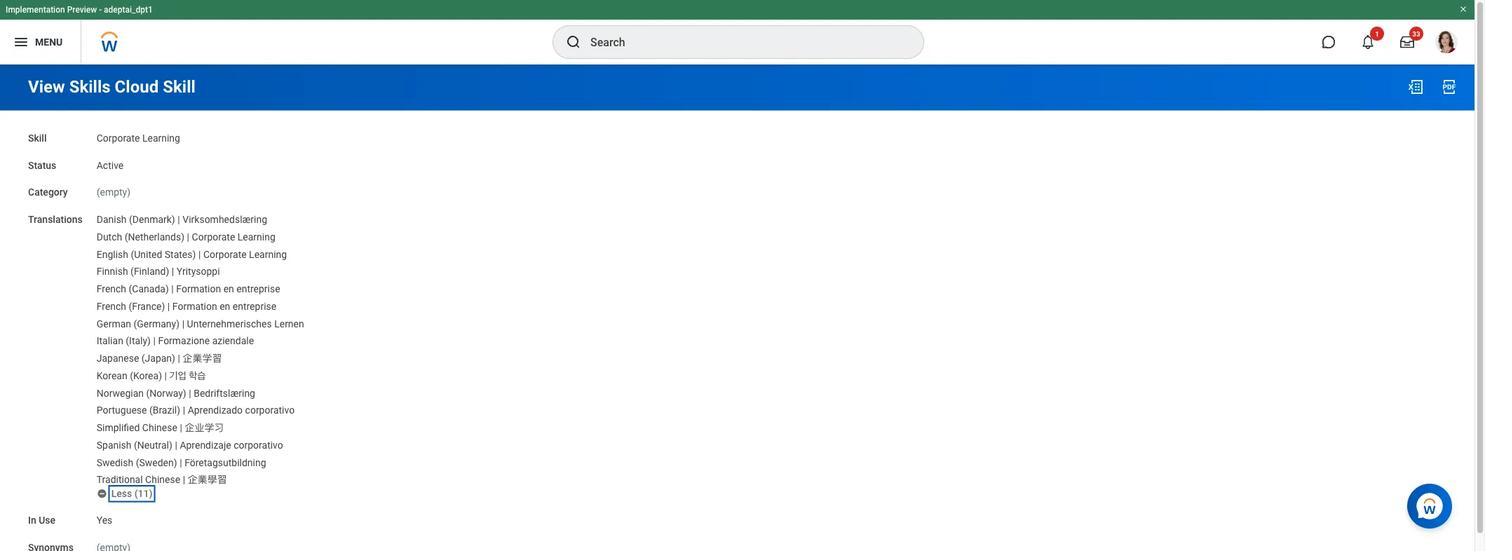 Task type: describe. For each thing, give the bounding box(es) containing it.
norwegian
[[97, 387, 144, 399]]

lernen
[[274, 318, 304, 330]]

less (11)
[[111, 488, 153, 500]]

danish (denmark) | virksomhedslæring dutch (netherlands) | corporate learning english (united states) | corporate learning finnish (finland) | yritysoppi french (canada) | formation en entreprise french (france) | formation en entreprise german (germany) | unternehmerisches lernen italian (italy) | formazione aziendale japanese (japan) | 企業学習 korean (korea) | 기업 학습 norwegian (norway) | bedriftslæring portuguese (brazil) | aprendizado corporativo simplified chinese | 企业学习 spanish (neutral) | aprendizaje corporativo swedish (sweden) | företagsutbildning traditional chinese | 企業學習
[[97, 214, 304, 486]]

english (united states) | corporate learning element
[[97, 246, 287, 260]]

학습
[[189, 370, 206, 382]]

0 vertical spatial entreprise
[[237, 283, 280, 295]]

japanese
[[97, 353, 139, 364]]

active
[[97, 159, 124, 171]]

1 vertical spatial learning
[[238, 231, 276, 243]]

korean (korea) | 기업 학습 element
[[97, 367, 206, 382]]

category
[[28, 187, 68, 198]]

japanese (japan) | 企業学習 element
[[97, 350, 222, 364]]

danish (denmark) | virksomhedslæring element
[[97, 211, 267, 225]]

yes
[[97, 515, 112, 526]]

cloud
[[115, 77, 159, 97]]

spanish (neutral) | aprendizaje corporativo element
[[97, 437, 283, 451]]

(united
[[131, 249, 162, 260]]

in
[[28, 515, 36, 526]]

-
[[99, 5, 102, 15]]

adeptai_dpt1
[[104, 5, 153, 15]]

0 vertical spatial corporativo
[[245, 405, 295, 416]]

use
[[39, 515, 55, 526]]

notifications large image
[[1362, 35, 1376, 49]]

1 french from the top
[[97, 283, 126, 295]]

chinese | 企業學習
[[145, 474, 227, 486]]

implementation preview -   adeptai_dpt1
[[6, 5, 153, 15]]

1 vertical spatial en
[[220, 301, 230, 312]]

italian
[[97, 335, 123, 347]]

(neutral) | aprendizaje
[[134, 440, 231, 451]]

danish
[[97, 214, 127, 225]]

dutch
[[97, 231, 122, 243]]

swedish
[[97, 457, 133, 469]]

items selected list
[[97, 211, 304, 487]]

(finland) | yritysoppi
[[131, 266, 220, 277]]

(sweden) | företagsutbildning
[[136, 457, 266, 469]]

(empty)
[[97, 187, 131, 198]]

portuguese (brazil) | aprendizado corporativo element
[[97, 402, 295, 416]]

profile logan mcneil image
[[1436, 31, 1458, 56]]

simplified
[[97, 422, 140, 434]]

(netherlands) | corporate
[[125, 231, 235, 243]]

french (canada) | formation en entreprise element
[[97, 280, 280, 295]]

(italy) | formazione
[[126, 335, 210, 347]]

german (germany) | unternehmerisches lernen element
[[97, 315, 304, 330]]

norwegian (norway) | bedriftslæring element
[[97, 385, 255, 399]]

states) | corporate
[[165, 249, 247, 260]]

italian (italy) | formazione aziendale element
[[97, 333, 254, 347]]

close environment banner image
[[1460, 5, 1468, 13]]

preview
[[67, 5, 97, 15]]

finnish
[[97, 266, 128, 277]]

1 vertical spatial corporativo
[[234, 440, 283, 451]]

corporate
[[97, 132, 140, 144]]

(korea) | 기업
[[130, 370, 186, 382]]

french (france) | formation en entreprise element
[[97, 298, 277, 312]]



Task type: locate. For each thing, give the bounding box(es) containing it.
(11)
[[135, 488, 153, 500]]

translations
[[28, 214, 83, 225]]

1 horizontal spatial skill
[[163, 77, 196, 97]]

1
[[1376, 29, 1380, 38]]

menu banner
[[0, 0, 1475, 65]]

1 vertical spatial entreprise
[[233, 301, 277, 312]]

0 vertical spatial skill
[[163, 77, 196, 97]]

corporate learning
[[97, 132, 180, 144]]

(japan) | 企業学習
[[142, 353, 222, 364]]

2 french from the top
[[97, 301, 126, 312]]

korean
[[97, 370, 127, 382]]

skill up status
[[28, 132, 47, 144]]

justify image
[[13, 34, 29, 51]]

dutch (netherlands) | corporate learning element
[[97, 228, 276, 243]]

implementation
[[6, 5, 65, 15]]

entreprise
[[237, 283, 280, 295], [233, 301, 277, 312]]

learning right 'states) | corporate' at the left top
[[249, 249, 287, 260]]

view
[[28, 77, 65, 97]]

learning inside skill element
[[142, 132, 180, 144]]

spanish
[[97, 440, 132, 451]]

(brazil) | aprendizado
[[149, 405, 243, 416]]

skill element
[[97, 124, 180, 145]]

simplified chinese | 企业学习 element
[[97, 419, 224, 434]]

traditional chinese | 企業學習 element
[[97, 472, 227, 486]]

(norway) | bedriftslæring
[[146, 387, 255, 399]]

in use
[[28, 515, 55, 526]]

less (11) button
[[97, 487, 154, 501]]

search image
[[565, 34, 582, 51]]

learning up 'states) | corporate' at the left top
[[238, 231, 276, 243]]

learning
[[142, 132, 180, 144], [238, 231, 276, 243], [249, 249, 287, 260]]

finnish (finland) | yritysoppi element
[[97, 263, 220, 277]]

traditional
[[97, 474, 143, 486]]

2 vertical spatial learning
[[249, 249, 287, 260]]

aziendale
[[212, 335, 254, 347]]

(denmark) | virksomhedslæring
[[129, 214, 267, 225]]

learning right the corporate
[[142, 132, 180, 144]]

view skills cloud skill main content
[[0, 65, 1475, 551]]

chinese | 企业学习
[[142, 422, 224, 434]]

en up (germany) | unternehmerisches
[[220, 301, 230, 312]]

skill right cloud
[[163, 77, 196, 97]]

french down finnish
[[97, 283, 126, 295]]

(canada) | formation
[[129, 283, 221, 295]]

swedish (sweden) | företagsutbildning element
[[97, 454, 266, 469]]

33
[[1413, 29, 1421, 38]]

en down 'states) | corporate' at the left top
[[224, 283, 234, 295]]

status
[[28, 159, 56, 171]]

0 vertical spatial learning
[[142, 132, 180, 144]]

skills
[[69, 77, 111, 97]]

1 vertical spatial skill
[[28, 132, 47, 144]]

(germany) | unternehmerisches
[[134, 318, 272, 330]]

view skills cloud skill
[[28, 77, 196, 97]]

0 vertical spatial en
[[224, 283, 234, 295]]

less
[[111, 488, 132, 500]]

french
[[97, 283, 126, 295], [97, 301, 126, 312]]

menu button
[[0, 20, 81, 65]]

0 vertical spatial french
[[97, 283, 126, 295]]

1 button
[[1353, 27, 1385, 58]]

33 button
[[1393, 27, 1424, 58]]

export to excel image
[[1408, 79, 1425, 95]]

in use element
[[97, 506, 112, 527]]

french up german
[[97, 301, 126, 312]]

0 horizontal spatial skill
[[28, 132, 47, 144]]

menu
[[35, 36, 63, 48]]

status element
[[97, 151, 124, 172]]

view printable version (pdf) image
[[1442, 79, 1458, 95]]

skill
[[163, 77, 196, 97], [28, 132, 47, 144]]

Search Workday  search field
[[591, 27, 895, 58]]

1 vertical spatial french
[[97, 301, 126, 312]]

corporativo
[[245, 405, 295, 416], [234, 440, 283, 451]]

portuguese
[[97, 405, 147, 416]]

en
[[224, 283, 234, 295], [220, 301, 230, 312]]

(france) | formation
[[129, 301, 217, 312]]

german
[[97, 318, 131, 330]]

english
[[97, 249, 128, 260]]

inbox large image
[[1401, 35, 1415, 49]]



Task type: vqa. For each thing, say whether or not it's contained in the screenshot.


